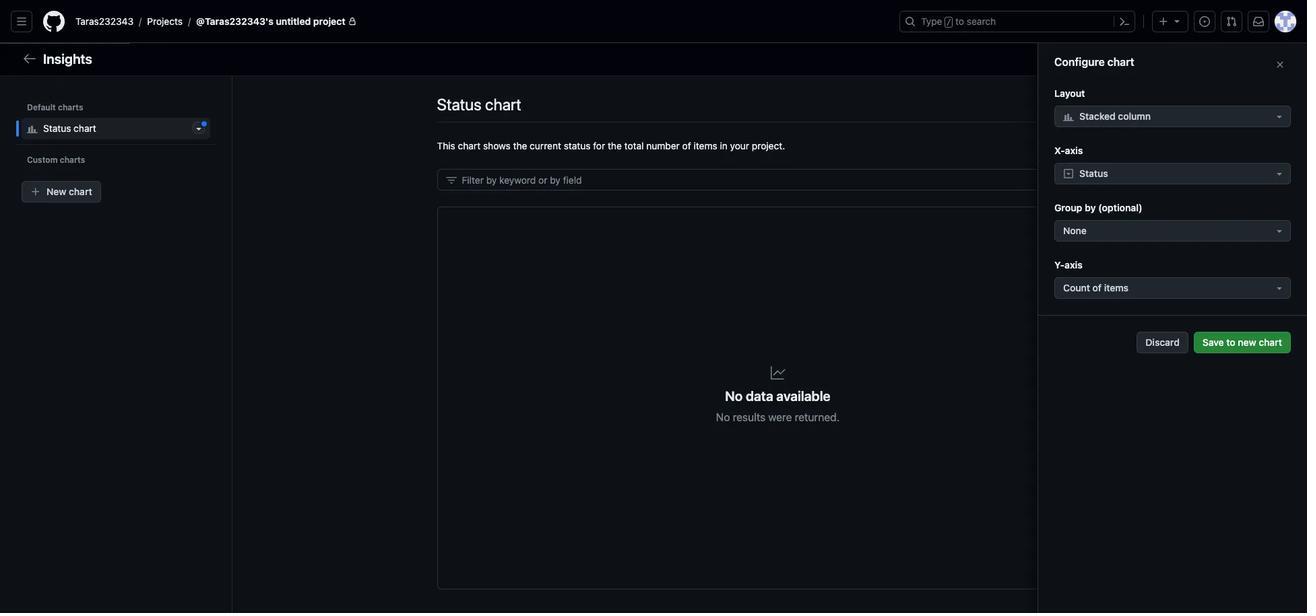 Task type: locate. For each thing, give the bounding box(es) containing it.
configure for configure
[[1066, 97, 1110, 109]]

/ left projects
[[139, 16, 142, 27]]

chart options image
[[193, 123, 204, 134]]

status down the default charts
[[43, 123, 71, 134]]

close configuration pane image
[[1275, 59, 1286, 70]]

1 horizontal spatial sc 9kayk9 0 image
[[1270, 54, 1280, 65]]

the right "for"
[[608, 140, 622, 152]]

discard inside view filters region
[[1083, 175, 1113, 185]]

discard button left save
[[1137, 332, 1189, 354]]

charts right default
[[58, 102, 83, 113]]

1 axis from the top
[[1065, 145, 1083, 156]]

no left "results"
[[716, 412, 730, 424]]

total
[[625, 140, 644, 152]]

new
[[47, 186, 66, 197]]

axis for x-
[[1065, 145, 1083, 156]]

0 vertical spatial to
[[956, 16, 964, 27]]

1 vertical spatial status
[[43, 123, 71, 134]]

to left search at the right top of page
[[956, 16, 964, 27]]

status
[[437, 95, 482, 114], [43, 123, 71, 134]]

discard button
[[1077, 171, 1119, 189], [1137, 332, 1189, 354]]

0 horizontal spatial the
[[513, 140, 527, 152]]

project.
[[752, 140, 785, 152]]

status chart down the default charts
[[43, 123, 96, 134]]

command palette image
[[1119, 16, 1130, 27]]

this
[[437, 140, 455, 152]]

2 axis from the top
[[1065, 259, 1083, 271]]

return to project view image
[[22, 51, 38, 67]]

chart
[[1108, 56, 1135, 68], [485, 95, 522, 114], [74, 123, 96, 134], [458, 140, 481, 152], [69, 186, 92, 197], [1259, 337, 1283, 348]]

graph image
[[770, 365, 786, 381]]

no left data
[[725, 389, 743, 404]]

1 vertical spatial axis
[[1065, 259, 1083, 271]]

custom
[[27, 155, 58, 165]]

discard
[[1083, 175, 1113, 185], [1146, 337, 1180, 348]]

1 horizontal spatial the
[[608, 140, 622, 152]]

configure down configure chart
[[1066, 97, 1110, 109]]

no for no data available
[[725, 389, 743, 404]]

charts
[[58, 102, 83, 113], [60, 155, 85, 165]]

1 horizontal spatial discard button
[[1137, 332, 1189, 354]]

status up this
[[437, 95, 482, 114]]

git pull request image
[[1227, 16, 1237, 27]]

0 vertical spatial discard button
[[1077, 171, 1119, 189]]

x-
[[1055, 145, 1065, 156]]

notifications image
[[1254, 16, 1264, 27]]

0 horizontal spatial status
[[43, 123, 71, 134]]

discard left save
[[1146, 337, 1180, 348]]

1 vertical spatial sc 9kayk9 0 image
[[446, 175, 457, 186]]

axis
[[1065, 145, 1083, 156], [1065, 259, 1083, 271]]

shows
[[483, 140, 511, 152]]

configure
[[1055, 56, 1105, 68], [1066, 97, 1110, 109]]

status chart inside status chart link
[[43, 123, 96, 134]]

1 horizontal spatial discard
[[1146, 337, 1180, 348]]

plus image
[[1159, 16, 1169, 27]]

0 vertical spatial status
[[437, 95, 482, 114]]

to left new
[[1227, 337, 1236, 348]]

x-axis
[[1055, 145, 1083, 156]]

charts right custom
[[60, 155, 85, 165]]

0 vertical spatial configure
[[1055, 56, 1105, 68]]

1 vertical spatial status chart
[[43, 123, 96, 134]]

discard inside configure chart region
[[1146, 337, 1180, 348]]

/ right projects
[[188, 16, 191, 27]]

discard up group by (optional)
[[1083, 175, 1113, 185]]

layout
[[1055, 88, 1085, 99]]

projects link
[[142, 11, 188, 32]]

0 vertical spatial sc 9kayk9 0 image
[[1270, 54, 1280, 65]]

1 horizontal spatial to
[[1227, 337, 1236, 348]]

custom charts
[[27, 155, 85, 165]]

1 vertical spatial discard button
[[1137, 332, 1189, 354]]

/ inside type / to search
[[947, 18, 952, 27]]

save to new chart button
[[1194, 332, 1291, 354]]

new chart button
[[22, 181, 101, 203]]

/
[[139, 16, 142, 27], [188, 16, 191, 27], [947, 18, 952, 27]]

2 horizontal spatial /
[[947, 18, 952, 27]]

lock image
[[348, 18, 356, 26]]

1 vertical spatial to
[[1227, 337, 1236, 348]]

configure inside button
[[1066, 97, 1110, 109]]

1 vertical spatial discard
[[1146, 337, 1180, 348]]

1 vertical spatial configure
[[1066, 97, 1110, 109]]

0 vertical spatial discard
[[1083, 175, 1113, 185]]

group
[[1055, 202, 1083, 214]]

1 horizontal spatial status chart
[[437, 95, 522, 114]]

0 horizontal spatial discard
[[1083, 175, 1113, 185]]

discard for discard button to the right
[[1146, 337, 1180, 348]]

your
[[730, 140, 749, 152]]

0 horizontal spatial discard button
[[1077, 171, 1119, 189]]

0 vertical spatial axis
[[1065, 145, 1083, 156]]

configure chart region
[[0, 43, 1307, 614]]

by
[[1085, 202, 1096, 214]]

homepage image
[[43, 11, 65, 32]]

sc 9kayk9 0 image
[[1270, 54, 1280, 65], [446, 175, 457, 186]]

y-
[[1055, 259, 1065, 271]]

to
[[956, 16, 964, 27], [1227, 337, 1236, 348]]

discard button up group by (optional)
[[1077, 171, 1119, 189]]

@taras232343's untitled project
[[196, 16, 346, 27]]

2 the from the left
[[608, 140, 622, 152]]

this chart shows the current status for the total number of items in your project.
[[437, 140, 785, 152]]

were
[[769, 412, 792, 424]]

axis for y-
[[1065, 259, 1083, 271]]

0 horizontal spatial /
[[139, 16, 142, 27]]

status chart
[[437, 95, 522, 114], [43, 123, 96, 134]]

0 horizontal spatial sc 9kayk9 0 image
[[446, 175, 457, 186]]

type / to search
[[921, 16, 996, 27]]

status chart up "shows"
[[437, 95, 522, 114]]

taras232343 / projects /
[[75, 16, 191, 27]]

the
[[513, 140, 527, 152], [608, 140, 622, 152]]

default
[[27, 102, 56, 113]]

taras232343 link
[[70, 11, 139, 32]]

1 horizontal spatial status
[[437, 95, 482, 114]]

chart inside save to new chart button
[[1259, 337, 1283, 348]]

0 vertical spatial charts
[[58, 102, 83, 113]]

type
[[921, 16, 943, 27]]

0 vertical spatial no
[[725, 389, 743, 404]]

/ right type
[[947, 18, 952, 27]]

no
[[725, 389, 743, 404], [716, 412, 730, 424]]

current
[[530, 140, 561, 152]]

1 vertical spatial charts
[[60, 155, 85, 165]]

y-axis
[[1055, 259, 1083, 271]]

projects
[[147, 16, 183, 27]]

configure inside region
[[1055, 56, 1105, 68]]

list
[[70, 11, 892, 32]]

the right "shows"
[[513, 140, 527, 152]]

axis down configure button
[[1065, 145, 1083, 156]]

1 vertical spatial no
[[716, 412, 730, 424]]

0 horizontal spatial status chart
[[43, 123, 96, 134]]

save to new chart
[[1203, 337, 1283, 348]]

new chart
[[47, 186, 92, 197]]

status inside default charts 'element'
[[43, 123, 71, 134]]

configure up layout
[[1055, 56, 1105, 68]]

axis down the group
[[1065, 259, 1083, 271]]

/ for type
[[947, 18, 952, 27]]



Task type: describe. For each thing, give the bounding box(es) containing it.
default charts
[[27, 102, 83, 113]]

1 the from the left
[[513, 140, 527, 152]]

charts for custom charts
[[60, 155, 85, 165]]

Filter by keyword or by field field
[[462, 170, 1060, 190]]

insights
[[43, 51, 92, 67]]

of
[[682, 140, 691, 152]]

returned.
[[795, 412, 840, 424]]

(optional)
[[1099, 202, 1143, 214]]

list containing taras232343
[[70, 11, 892, 32]]

new
[[1238, 337, 1257, 348]]

unsaved changes image
[[202, 121, 207, 127]]

search
[[967, 16, 996, 27]]

for
[[593, 140, 605, 152]]

untitled
[[276, 16, 311, 27]]

items
[[694, 140, 718, 152]]

status
[[564, 140, 591, 152]]

status chart link
[[22, 118, 210, 140]]

view filters region
[[437, 169, 1119, 191]]

no for no results were returned.
[[716, 412, 730, 424]]

save
[[1203, 337, 1224, 348]]

configure button
[[1041, 92, 1119, 114]]

available
[[777, 389, 831, 404]]

default charts element
[[16, 118, 216, 140]]

sc 9kayk9 0 image inside view filters region
[[446, 175, 457, 186]]

project navigation
[[0, 43, 1307, 76]]

chart inside status chart link
[[74, 123, 96, 134]]

0 horizontal spatial to
[[956, 16, 964, 27]]

chart inside new chart button
[[69, 186, 92, 197]]

triangle down image
[[1172, 16, 1183, 26]]

sc 9kayk9 0 image inside project navigation
[[1270, 54, 1280, 65]]

group by (optional)
[[1055, 202, 1143, 214]]

results
[[733, 412, 766, 424]]

0 vertical spatial status chart
[[437, 95, 522, 114]]

number
[[647, 140, 680, 152]]

in
[[720, 140, 728, 152]]

taras232343
[[75, 16, 134, 27]]

@taras232343's
[[196, 16, 274, 27]]

1 horizontal spatial /
[[188, 16, 191, 27]]

@taras232343's untitled project link
[[191, 11, 362, 32]]

configure for configure chart
[[1055, 56, 1105, 68]]

discard button inside view filters region
[[1077, 171, 1119, 189]]

/ for taras232343
[[139, 16, 142, 27]]

issue opened image
[[1200, 16, 1210, 27]]

configure chart
[[1055, 56, 1135, 68]]

no results were returned.
[[716, 412, 840, 424]]

data
[[746, 389, 774, 404]]

project
[[313, 16, 346, 27]]

to inside button
[[1227, 337, 1236, 348]]

discard for discard button within view filters region
[[1083, 175, 1113, 185]]

charts for default charts
[[58, 102, 83, 113]]

no data available
[[725, 389, 831, 404]]



Task type: vqa. For each thing, say whether or not it's contained in the screenshot.
the topmost directory icon
no



